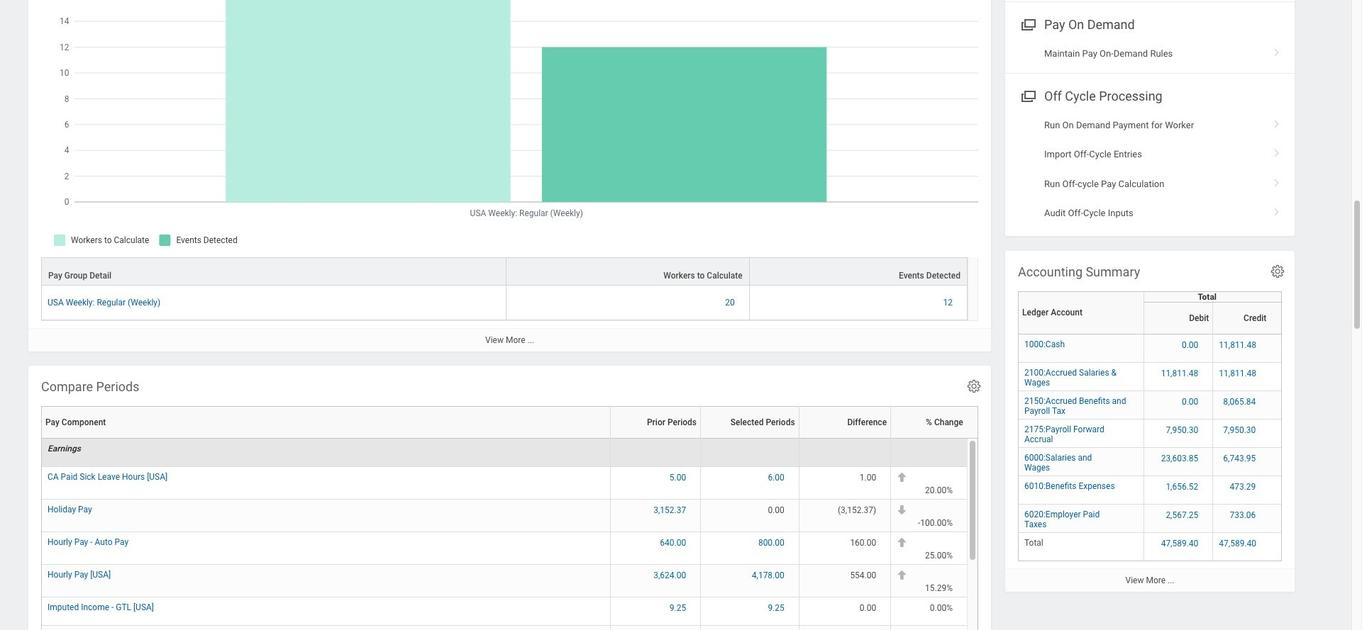 Task type: vqa. For each thing, say whether or not it's contained in the screenshot.
the Gig related to Availabilities
no



Task type: locate. For each thing, give the bounding box(es) containing it.
2 menu group image from the top
[[1018, 86, 1037, 105]]

row
[[41, 257, 968, 286], [41, 286, 968, 321]]

list
[[1005, 110, 1295, 228]]

accounting summary element
[[1005, 251, 1295, 592]]

1 chevron right image from the top
[[1268, 115, 1286, 129]]

menu group image
[[1018, 14, 1037, 33], [1018, 86, 1037, 105]]

chevron right image
[[1268, 115, 1286, 129], [1268, 144, 1286, 158], [1268, 173, 1286, 188], [1268, 203, 1286, 217]]

compare periods element
[[28, 366, 991, 631]]

0 vertical spatial menu group image
[[1018, 14, 1037, 33]]

total element
[[1024, 535, 1043, 548]]

1 vertical spatial menu group image
[[1018, 86, 1037, 105]]

1 menu group image from the top
[[1018, 14, 1037, 33]]



Task type: describe. For each thing, give the bounding box(es) containing it.
chevron right image
[[1268, 43, 1286, 58]]

1 row from the top
[[41, 257, 968, 286]]

4 chevron right image from the top
[[1268, 203, 1286, 217]]

earnings element
[[48, 441, 81, 454]]

3 chevron right image from the top
[[1268, 173, 1286, 188]]

smart calculation run preview element
[[28, 0, 991, 352]]

2 chevron right image from the top
[[1268, 144, 1286, 158]]

2 row from the top
[[41, 286, 968, 321]]



